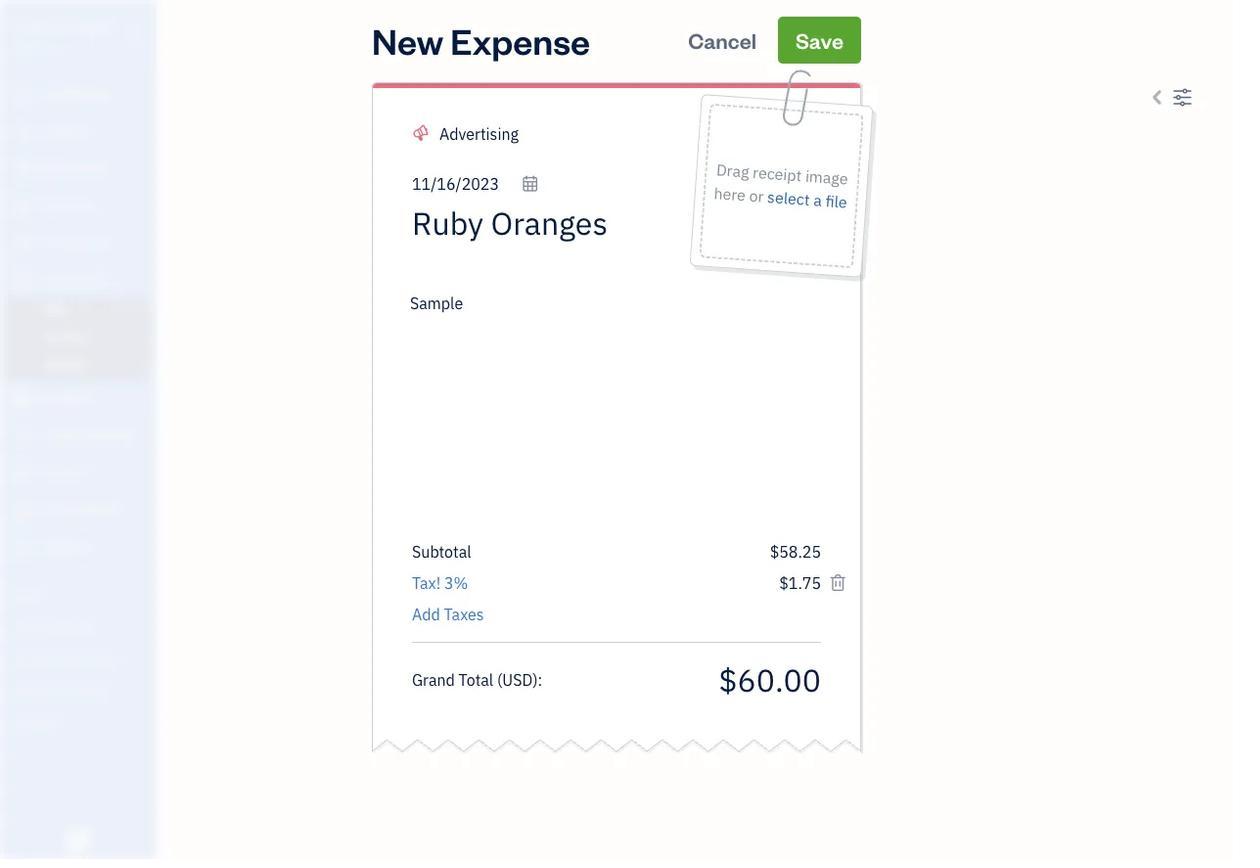 Task type: locate. For each thing, give the bounding box(es) containing it.
3
[[444, 573, 454, 594]]

apps image
[[15, 588, 151, 604]]

receipt
[[752, 162, 802, 186]]

Merchant text field
[[412, 204, 679, 243]]

tax!
[[412, 573, 441, 594]]

ruby oranges owner
[[16, 17, 115, 55]]

select a file
[[767, 186, 848, 213]]

dashboard image
[[13, 85, 36, 105]]

Amount (USD) text field
[[778, 573, 821, 594]]

freshbooks image
[[63, 828, 94, 851]]

delete tax image
[[829, 571, 847, 595]]

(
[[497, 669, 502, 690]]

image
[[805, 166, 849, 189]]

cancel
[[688, 26, 757, 54]]

add taxes button
[[412, 603, 484, 626]]

chevronleft image
[[1148, 85, 1168, 109]]

or
[[748, 185, 764, 207]]

settings image
[[1172, 85, 1193, 109]]

bank connections image
[[15, 682, 151, 698]]

add taxes
[[412, 604, 484, 625]]

grand
[[412, 669, 455, 690]]

select
[[767, 186, 810, 210]]

subtotal
[[412, 542, 471, 562]]

taxes
[[444, 604, 484, 625]]

drag
[[716, 159, 750, 182]]

settings image
[[15, 713, 151, 729]]

select a file button
[[766, 185, 848, 214]]

oranges
[[56, 17, 115, 38]]

project image
[[13, 389, 36, 409]]

expense image
[[13, 271, 36, 291]]

Description text field
[[402, 292, 811, 526]]



Task type: vqa. For each thing, say whether or not it's contained in the screenshot.
the Language at the right bottom of the page
no



Task type: describe. For each thing, give the bounding box(es) containing it.
Category text field
[[439, 122, 607, 146]]

$58.25
[[770, 542, 821, 562]]

file
[[825, 191, 848, 213]]

save button
[[778, 17, 861, 64]]

usd
[[502, 669, 533, 690]]

Date in MM/DD/YYYY format text field
[[412, 174, 539, 194]]

):
[[533, 669, 542, 690]]

tax! 3 %
[[412, 573, 468, 594]]

team members image
[[15, 619, 151, 635]]

Amount (USD) text field
[[717, 659, 821, 700]]

drag receipt image here or
[[713, 159, 849, 207]]

%
[[454, 573, 468, 594]]

report image
[[13, 538, 36, 558]]

invoice image
[[13, 197, 36, 216]]

chart image
[[13, 501, 36, 521]]

total
[[459, 669, 493, 690]]

ruby
[[16, 17, 52, 38]]

a
[[813, 190, 822, 211]]

add
[[412, 604, 440, 625]]

grand total ( usd ):
[[412, 669, 542, 690]]

cancel button
[[670, 17, 774, 64]]

new
[[372, 17, 443, 63]]

payment image
[[13, 234, 36, 253]]

main element
[[0, 0, 206, 859]]

client image
[[13, 122, 36, 142]]

here
[[713, 183, 746, 205]]

estimate image
[[13, 160, 36, 179]]

timer image
[[13, 427, 36, 446]]

new expense
[[372, 17, 590, 63]]

save
[[795, 26, 844, 54]]

expense
[[450, 17, 590, 63]]

items and services image
[[15, 651, 151, 666]]

owner
[[16, 39, 52, 55]]

money image
[[13, 464, 36, 483]]



